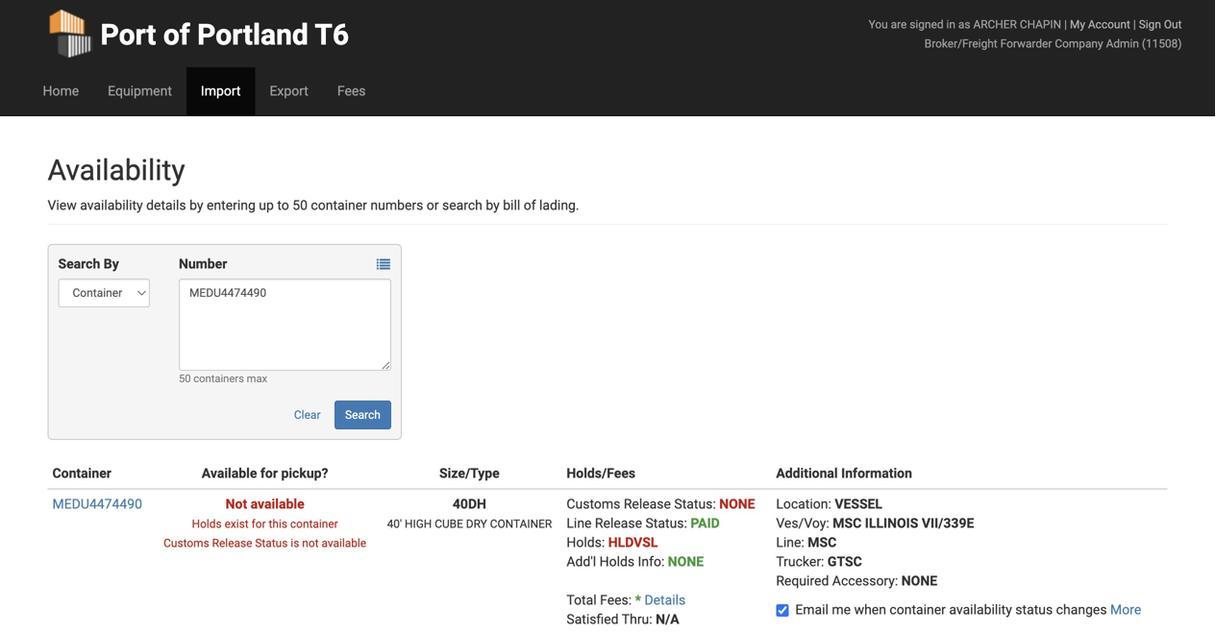 Task type: describe. For each thing, give the bounding box(es) containing it.
0 vertical spatial availability
[[80, 198, 143, 214]]

0 vertical spatial release
[[624, 497, 671, 513]]

not available holds exist for this container customs release status is not available
[[164, 497, 367, 551]]

search by
[[58, 256, 119, 272]]

to
[[277, 198, 289, 214]]

you are signed in as archer chapin | my account | sign out broker/freight forwarder company admin (11508)
[[869, 18, 1183, 51]]

max
[[247, 373, 268, 385]]

1 horizontal spatial of
[[524, 198, 536, 214]]

import button
[[187, 67, 255, 115]]

1 | from the left
[[1065, 18, 1068, 31]]

in
[[947, 18, 956, 31]]

*
[[635, 593, 642, 609]]

thru:
[[622, 612, 653, 628]]

chapin
[[1020, 18, 1062, 31]]

1 horizontal spatial availability
[[950, 603, 1013, 619]]

my
[[1071, 18, 1086, 31]]

vii/339e
[[922, 516, 975, 532]]

hldvsl
[[609, 535, 658, 551]]

1 vertical spatial status
[[646, 516, 684, 532]]

vessel
[[835, 497, 883, 513]]

high
[[405, 518, 432, 531]]

view availability details by entering up to 50 container numbers or search by bill of lading.
[[48, 198, 580, 214]]

signed
[[910, 18, 944, 31]]

fees button
[[323, 67, 380, 115]]

by
[[104, 256, 119, 272]]

location : vessel ves/voy: msc illinois vii/339e line: msc trucker: gtsc required accessory : none
[[777, 497, 975, 590]]

available
[[202, 466, 257, 482]]

0 vertical spatial status
[[675, 497, 713, 513]]

0 horizontal spatial available
[[251, 497, 305, 513]]

holds inside 'customs release status : none line release status : paid holds: hldvsl add'l holds info: none'
[[600, 555, 635, 570]]

status inside "not available holds exist for this container customs release status is not available"
[[255, 537, 288, 551]]

none inside location : vessel ves/voy: msc illinois vii/339e line: msc trucker: gtsc required accessory : none
[[902, 574, 938, 590]]

illinois
[[866, 516, 919, 532]]

1 vertical spatial none
[[668, 555, 704, 570]]

paid
[[691, 516, 720, 532]]

ves/voy:
[[777, 516, 830, 532]]

availability
[[48, 153, 185, 188]]

clear button
[[284, 401, 331, 430]]

archer
[[974, 18, 1018, 31]]

accessory
[[833, 574, 895, 590]]

1 vertical spatial msc
[[808, 535, 837, 551]]

email me when container availability status changes more
[[796, 603, 1142, 619]]

entering
[[207, 198, 256, 214]]

1 horizontal spatial none
[[720, 497, 756, 513]]

exist
[[225, 518, 249, 531]]

cube
[[435, 518, 464, 531]]

dry
[[466, 518, 487, 531]]

info:
[[638, 555, 665, 570]]

40dh 40' high cube dry container
[[387, 497, 552, 531]]

port
[[101, 18, 156, 52]]

this
[[269, 518, 288, 531]]

40'
[[387, 518, 402, 531]]

view
[[48, 198, 77, 214]]

changes
[[1057, 603, 1108, 619]]

satisfied
[[567, 612, 619, 628]]

details
[[645, 593, 686, 609]]

port of portland t6 link
[[48, 0, 349, 67]]

1 horizontal spatial 50
[[293, 198, 308, 214]]

search for search by
[[58, 256, 100, 272]]

up
[[259, 198, 274, 214]]

(11508)
[[1143, 37, 1183, 51]]

admin
[[1107, 37, 1140, 51]]

account
[[1089, 18, 1131, 31]]

location
[[777, 497, 829, 513]]

pickup?
[[281, 466, 328, 482]]

available for pickup?
[[202, 466, 328, 482]]

container
[[52, 466, 111, 482]]

details link
[[645, 593, 686, 609]]

details
[[146, 198, 186, 214]]

1 vertical spatial available
[[322, 537, 367, 551]]

: left vessel
[[829, 497, 832, 513]]

additional
[[777, 466, 838, 482]]

company
[[1056, 37, 1104, 51]]

out
[[1165, 18, 1183, 31]]

medu4474490 link
[[52, 497, 142, 513]]

customs release status : none line release status : paid holds: hldvsl add'l holds info: none
[[567, 497, 756, 570]]

0 vertical spatial for
[[261, 466, 278, 482]]

home
[[43, 83, 79, 99]]

medu4474490
[[52, 497, 142, 513]]

portland
[[197, 18, 309, 52]]

0 vertical spatial msc
[[833, 516, 862, 532]]

: left 'paid'
[[684, 516, 688, 532]]

1 vertical spatial 50
[[179, 373, 191, 385]]

fees:
[[600, 593, 632, 609]]

email
[[796, 603, 829, 619]]

numbers
[[371, 198, 424, 214]]



Task type: vqa. For each thing, say whether or not it's contained in the screenshot.
the top Forecast
no



Task type: locate. For each thing, give the bounding box(es) containing it.
2 vertical spatial release
[[212, 537, 252, 551]]

search inside search button
[[345, 409, 381, 422]]

0 horizontal spatial of
[[163, 18, 190, 52]]

size/type
[[440, 466, 500, 482]]

1 vertical spatial of
[[524, 198, 536, 214]]

40dh
[[453, 497, 487, 513]]

0 vertical spatial holds
[[192, 518, 222, 531]]

0 horizontal spatial holds
[[192, 518, 222, 531]]

0 vertical spatial available
[[251, 497, 305, 513]]

holds/fees
[[567, 466, 636, 482]]

home button
[[28, 67, 93, 115]]

status
[[1016, 603, 1054, 619]]

1 horizontal spatial customs
[[567, 497, 621, 513]]

for
[[261, 466, 278, 482], [252, 518, 266, 531]]

0 horizontal spatial by
[[190, 198, 203, 214]]

1 vertical spatial for
[[252, 518, 266, 531]]

2 by from the left
[[486, 198, 500, 214]]

customs inside "not available holds exist for this container customs release status is not available"
[[164, 537, 209, 551]]

msc down ves/voy:
[[808, 535, 837, 551]]

for left "pickup?"
[[261, 466, 278, 482]]

of inside 'link'
[[163, 18, 190, 52]]

total
[[567, 593, 597, 609]]

1 vertical spatial holds
[[600, 555, 635, 570]]

search for search
[[345, 409, 381, 422]]

0 vertical spatial none
[[720, 497, 756, 513]]

fees
[[337, 83, 366, 99]]

available
[[251, 497, 305, 513], [322, 537, 367, 551]]

holds left exist
[[192, 518, 222, 531]]

status down this
[[255, 537, 288, 551]]

status up 'paid'
[[675, 497, 713, 513]]

1 vertical spatial container
[[290, 518, 338, 531]]

as
[[959, 18, 971, 31]]

container
[[311, 198, 367, 214], [290, 518, 338, 531], [890, 603, 946, 619]]

availability left status
[[950, 603, 1013, 619]]

t6
[[315, 18, 349, 52]]

: down illinois
[[895, 574, 899, 590]]

|
[[1065, 18, 1068, 31], [1134, 18, 1137, 31]]

available right not at the bottom
[[322, 537, 367, 551]]

search button
[[335, 401, 391, 430]]

none up 'paid'
[[720, 497, 756, 513]]

availability down availability
[[80, 198, 143, 214]]

when
[[855, 603, 887, 619]]

broker/freight
[[925, 37, 998, 51]]

1 horizontal spatial search
[[345, 409, 381, 422]]

number
[[179, 256, 227, 272]]

clear
[[294, 409, 321, 422]]

1 vertical spatial release
[[595, 516, 643, 532]]

port of portland t6
[[101, 18, 349, 52]]

my account link
[[1071, 18, 1131, 31]]

required
[[777, 574, 829, 590]]

None checkbox
[[777, 605, 789, 618]]

holds inside "not available holds exist for this container customs release status is not available"
[[192, 518, 222, 531]]

: up 'paid'
[[713, 497, 716, 513]]

search left by
[[58, 256, 100, 272]]

equipment
[[108, 83, 172, 99]]

forwarder
[[1001, 37, 1053, 51]]

more
[[1111, 603, 1142, 619]]

holds:
[[567, 535, 605, 551]]

me
[[832, 603, 851, 619]]

trucker:
[[777, 555, 825, 570]]

available up this
[[251, 497, 305, 513]]

release
[[624, 497, 671, 513], [595, 516, 643, 532], [212, 537, 252, 551]]

additional information
[[777, 466, 913, 482]]

line
[[567, 516, 592, 532]]

containers
[[194, 373, 244, 385]]

holds
[[192, 518, 222, 531], [600, 555, 635, 570]]

2 vertical spatial status
[[255, 537, 288, 551]]

not
[[302, 537, 319, 551]]

2 | from the left
[[1134, 18, 1137, 31]]

2 vertical spatial container
[[890, 603, 946, 619]]

line:
[[777, 535, 805, 551]]

import
[[201, 83, 241, 99]]

show list image
[[377, 258, 390, 272]]

Number text field
[[179, 279, 391, 371]]

lading.
[[540, 198, 580, 214]]

by left bill
[[486, 198, 500, 214]]

none right info:
[[668, 555, 704, 570]]

export button
[[255, 67, 323, 115]]

search
[[442, 198, 483, 214]]

customs up line on the left
[[567, 497, 621, 513]]

more link
[[1111, 603, 1142, 619]]

0 horizontal spatial search
[[58, 256, 100, 272]]

you
[[869, 18, 889, 31]]

50 left containers at left bottom
[[179, 373, 191, 385]]

0 vertical spatial customs
[[567, 497, 621, 513]]

1 vertical spatial availability
[[950, 603, 1013, 619]]

customs down available
[[164, 537, 209, 551]]

or
[[427, 198, 439, 214]]

release inside "not available holds exist for this container customs release status is not available"
[[212, 537, 252, 551]]

customs inside 'customs release status : none line release status : paid holds: hldvsl add'l holds info: none'
[[567, 497, 621, 513]]

msc down vessel
[[833, 516, 862, 532]]

| left sign
[[1134, 18, 1137, 31]]

not
[[226, 497, 247, 513]]

of right bill
[[524, 198, 536, 214]]

container right when
[[890, 603, 946, 619]]

container
[[490, 518, 552, 531]]

0 vertical spatial of
[[163, 18, 190, 52]]

bill
[[503, 198, 521, 214]]

0 vertical spatial 50
[[293, 198, 308, 214]]

1 horizontal spatial holds
[[600, 555, 635, 570]]

1 vertical spatial customs
[[164, 537, 209, 551]]

0 horizontal spatial none
[[668, 555, 704, 570]]

of
[[163, 18, 190, 52], [524, 198, 536, 214]]

| left my
[[1065, 18, 1068, 31]]

0 vertical spatial search
[[58, 256, 100, 272]]

holds down 'hldvsl'
[[600, 555, 635, 570]]

0 horizontal spatial availability
[[80, 198, 143, 214]]

container up not at the bottom
[[290, 518, 338, 531]]

search right clear button
[[345, 409, 381, 422]]

msc
[[833, 516, 862, 532], [808, 535, 837, 551]]

for left this
[[252, 518, 266, 531]]

sign out link
[[1140, 18, 1183, 31]]

0 horizontal spatial 50
[[179, 373, 191, 385]]

2 vertical spatial none
[[902, 574, 938, 590]]

50 right to
[[293, 198, 308, 214]]

50
[[293, 198, 308, 214], [179, 373, 191, 385]]

1 horizontal spatial by
[[486, 198, 500, 214]]

0 horizontal spatial |
[[1065, 18, 1068, 31]]

none right accessory
[[902, 574, 938, 590]]

n/a
[[656, 612, 680, 628]]

by right details
[[190, 198, 203, 214]]

1 horizontal spatial |
[[1134, 18, 1137, 31]]

for inside "not available holds exist for this container customs release status is not available"
[[252, 518, 266, 531]]

status
[[675, 497, 713, 513], [646, 516, 684, 532], [255, 537, 288, 551]]

information
[[842, 466, 913, 482]]

1 vertical spatial search
[[345, 409, 381, 422]]

is
[[291, 537, 299, 551]]

are
[[891, 18, 907, 31]]

equipment button
[[93, 67, 187, 115]]

2 horizontal spatial none
[[902, 574, 938, 590]]

gtsc
[[828, 555, 863, 570]]

container right to
[[311, 198, 367, 214]]

availability
[[80, 198, 143, 214], [950, 603, 1013, 619]]

50 containers max
[[179, 373, 268, 385]]

status up 'hldvsl'
[[646, 516, 684, 532]]

of right 'port'
[[163, 18, 190, 52]]

0 horizontal spatial customs
[[164, 537, 209, 551]]

total fees: * details satisfied thru: n/a
[[567, 593, 686, 628]]

0 vertical spatial container
[[311, 198, 367, 214]]

1 horizontal spatial available
[[322, 537, 367, 551]]

1 by from the left
[[190, 198, 203, 214]]

container inside "not available holds exist for this container customs release status is not available"
[[290, 518, 338, 531]]

add'l
[[567, 555, 597, 570]]



